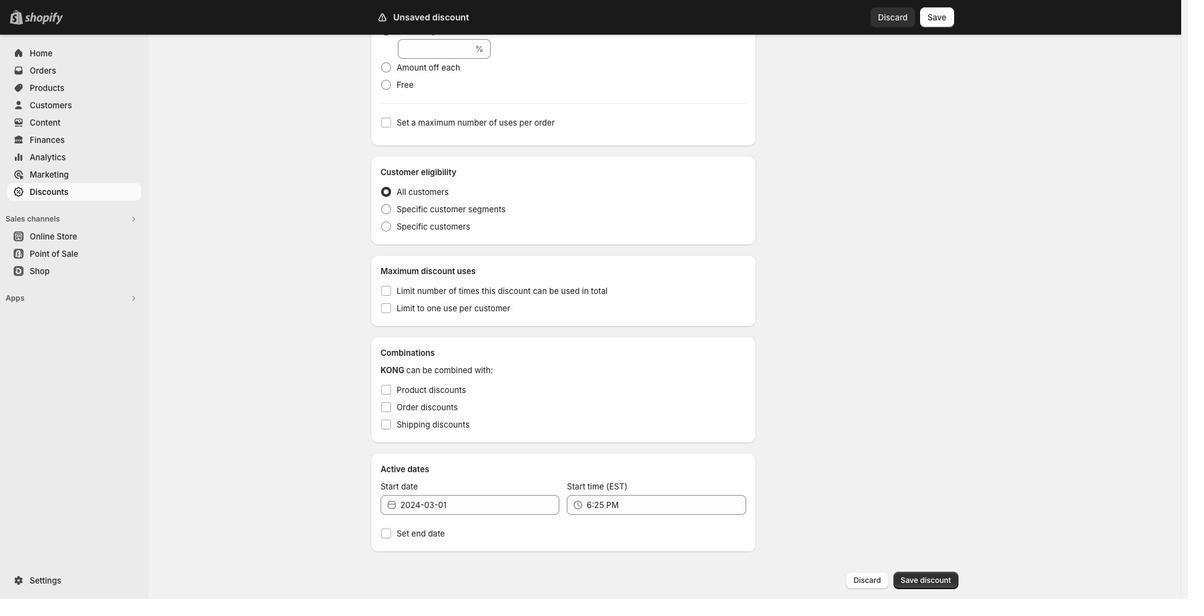 Task type: vqa. For each thing, say whether or not it's contained in the screenshot.
YYYY-MM-DD text box
yes



Task type: locate. For each thing, give the bounding box(es) containing it.
YYYY-MM-DD text field
[[400, 495, 560, 515]]

shopify image
[[25, 12, 63, 25]]

None text field
[[398, 39, 473, 59]]



Task type: describe. For each thing, give the bounding box(es) containing it.
Enter time text field
[[587, 495, 746, 515]]



